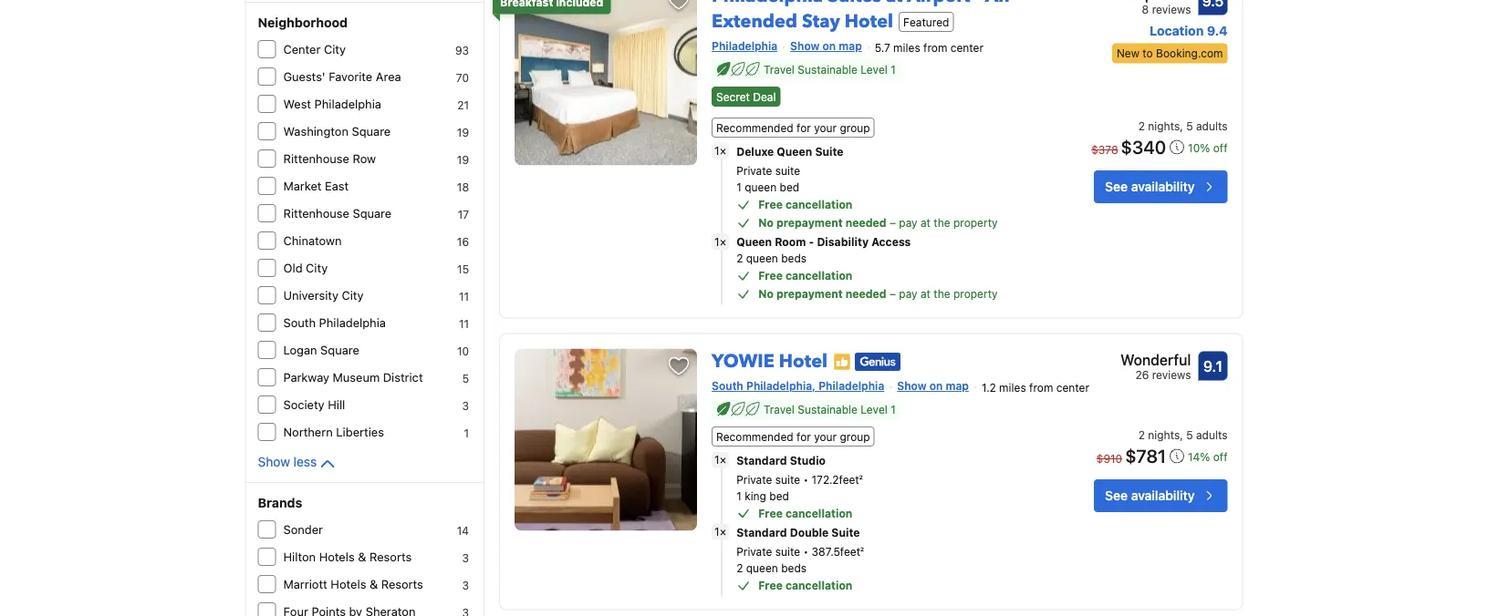 Task type: describe. For each thing, give the bounding box(es) containing it.
group for $781
[[840, 430, 870, 443]]

for for $340
[[797, 121, 811, 134]]

studio
[[790, 454, 826, 467]]

private suite • 172.2feet² 1 king bed
[[736, 474, 863, 503]]

south philadelphia, philadelphia
[[712, 380, 884, 393]]

5.7
[[875, 41, 890, 54]]

standard for standard studio
[[736, 454, 787, 467]]

no for queen
[[758, 288, 774, 301]]

brands
[[258, 496, 302, 511]]

recommended for $781
[[716, 430, 794, 443]]

sonder
[[283, 523, 323, 537]]

philadelphia down the university city
[[319, 316, 386, 330]]

1 left "room"
[[714, 235, 720, 248]]

8 reviews link
[[1105, 0, 1228, 18]]

less
[[293, 455, 317, 470]]

show less
[[258, 455, 317, 470]]

wonderful element
[[1120, 349, 1191, 371]]

free for double
[[758, 580, 783, 593]]

show inside dropdown button
[[258, 455, 290, 470]]

guests'
[[283, 70, 325, 83]]

70
[[456, 71, 469, 84]]

suite for deluxe queen suite
[[815, 145, 844, 158]]

• for 172.2feet²
[[803, 474, 809, 486]]

rittenhouse row
[[283, 152, 376, 166]]

$910
[[1097, 452, 1122, 465]]

the for deluxe queen suite
[[934, 217, 950, 229]]

adults for $340
[[1196, 120, 1228, 132]]

stay
[[802, 9, 840, 34]]

$781
[[1125, 445, 1166, 467]]

recommended for $340
[[716, 121, 794, 134]]

your for $781
[[814, 430, 837, 443]]

yowie hotel
[[712, 349, 828, 374]]

standard double suite
[[736, 527, 860, 539]]

1.2
[[982, 381, 996, 394]]

deluxe queen suite
[[736, 145, 844, 158]]

university
[[283, 289, 338, 302]]

private for $340
[[736, 165, 772, 177]]

private suite • 387.5feet² 2 queen beds
[[736, 546, 864, 575]]

sustainable for suites
[[798, 63, 858, 76]]

yowie hotel link
[[712, 342, 828, 374]]

suites
[[828, 0, 881, 8]]

airport
[[907, 0, 970, 8]]

cancellation for room
[[786, 270, 853, 282]]

prepayment for queen
[[776, 217, 843, 229]]

level for hotel
[[861, 403, 888, 416]]

1 inside private suite • 172.2feet² 1 king bed
[[736, 490, 742, 503]]

387.5feet²
[[812, 546, 864, 559]]

center city
[[283, 42, 346, 56]]

1 beds from the top
[[781, 252, 807, 265]]

old
[[283, 261, 303, 275]]

standard studio
[[736, 454, 826, 467]]

see availability for $340
[[1105, 179, 1195, 194]]

yowie hotel image
[[515, 349, 697, 531]]

0 horizontal spatial -
[[809, 236, 814, 249]]

northern
[[283, 426, 333, 439]]

philadelphia down favorite
[[314, 97, 381, 111]]

1 inside the private suite 1 queen bed
[[736, 181, 742, 194]]

society hill
[[283, 398, 345, 412]]

marriott
[[283, 578, 327, 592]]

double
[[790, 527, 829, 539]]

city for university city
[[342, 289, 364, 302]]

standard double suite link
[[736, 525, 1031, 541]]

west philadelphia
[[283, 97, 381, 111]]

sustainable for hotel
[[798, 403, 858, 416]]

city for center city
[[324, 42, 346, 56]]

booking.com
[[1156, 47, 1223, 60]]

3 for marriott hotels & resorts
[[462, 579, 469, 592]]

1 vertical spatial queen
[[746, 252, 778, 265]]

secret
[[716, 90, 750, 103]]

adults for $781
[[1196, 429, 1228, 441]]

suite inside private suite • 387.5feet² 2 queen beds
[[775, 546, 800, 559]]

0 vertical spatial queen
[[777, 145, 812, 158]]

5.7 miles from center
[[875, 41, 984, 54]]

10%
[[1188, 142, 1210, 155]]

see availability for $781
[[1105, 488, 1195, 503]]

center for yowie hotel
[[1056, 381, 1089, 394]]

property for queen room - disability access
[[953, 288, 998, 301]]

off for $781
[[1213, 451, 1228, 464]]

on for suites
[[823, 40, 836, 52]]

free for queen
[[758, 198, 783, 211]]

off for $340
[[1213, 142, 1228, 155]]

guests' favorite area
[[283, 70, 401, 83]]

miles for hotel
[[999, 381, 1026, 394]]

queen room - disability access link
[[736, 234, 1031, 250]]

chinatown
[[283, 234, 342, 248]]

south for south philadelphia, philadelphia
[[712, 380, 743, 393]]

suite for standard double suite
[[831, 527, 860, 539]]

exceptional element
[[1112, 0, 1191, 5]]

wonderful
[[1120, 351, 1191, 369]]

93
[[455, 44, 469, 57]]

resorts for hilton hotels & resorts
[[370, 551, 412, 564]]

east
[[325, 179, 349, 193]]

prepayment for room
[[776, 288, 843, 301]]

cancellation for queen
[[786, 198, 853, 211]]

free cancellation for studio
[[758, 507, 853, 520]]

philadelphia inside the philadelphia suites at airport - an extended stay hotel
[[712, 0, 823, 8]]

14% off
[[1188, 451, 1228, 464]]

9.4
[[1207, 23, 1228, 38]]

10% off
[[1188, 142, 1228, 155]]

favorite
[[329, 70, 372, 83]]

group for $340
[[840, 121, 870, 134]]

1 down 10
[[464, 427, 469, 440]]

scored 9.5 element
[[1198, 0, 1228, 15]]

location
[[1150, 23, 1204, 38]]

to
[[1143, 47, 1153, 60]]

$340
[[1121, 136, 1166, 158]]

– for queen room - disability access
[[890, 288, 896, 301]]

square for rittenhouse square
[[353, 207, 392, 220]]

rittenhouse square
[[283, 207, 392, 220]]

hilton
[[283, 551, 316, 564]]

19 for rittenhouse row
[[457, 153, 469, 166]]

new
[[1117, 47, 1140, 60]]

hilton hotels & resorts
[[283, 551, 412, 564]]

show less button
[[258, 453, 339, 475]]

center
[[283, 42, 321, 56]]

featured
[[903, 16, 949, 28]]

disability
[[817, 236, 869, 249]]

cancellation for double
[[786, 580, 853, 593]]

the for queen room - disability access
[[934, 288, 950, 301]]

bed inside private suite • 172.2feet² 1 king bed
[[769, 490, 789, 503]]

1 up standard studio 'link'
[[891, 403, 896, 416]]

standard studio link
[[736, 452, 1031, 469]]

0 horizontal spatial hotel
[[779, 349, 828, 374]]

1 left standard double suite
[[714, 526, 720, 539]]

, for $340
[[1180, 120, 1183, 132]]

northern liberties
[[283, 426, 384, 439]]

deluxe queen suite link
[[736, 143, 1031, 160]]

row
[[353, 152, 376, 166]]

area
[[376, 70, 401, 83]]

× for standard studio
[[720, 454, 726, 467]]

no for deluxe
[[758, 217, 774, 229]]

8
[[1142, 3, 1149, 16]]

see availability link for $781
[[1094, 480, 1228, 513]]

21
[[457, 99, 469, 111]]

travel sustainable level 1 for hotel
[[764, 403, 896, 416]]

8 reviews
[[1142, 3, 1191, 16]]

× for standard double suite
[[720, 526, 726, 539]]

square for logan square
[[320, 344, 359, 357]]

at for queen room - disability access
[[921, 288, 931, 301]]

room
[[775, 236, 806, 249]]

rittenhouse for rittenhouse square
[[283, 207, 349, 220]]

standard for standard double suite
[[736, 527, 787, 539]]

1 reviews from the top
[[1152, 3, 1191, 16]]

neighborhood
[[258, 15, 348, 30]]

14
[[457, 525, 469, 537]]

free for studio
[[758, 507, 783, 520]]

hotel inside the philadelphia suites at airport - an extended stay hotel
[[845, 9, 893, 34]]

wonderful 26 reviews
[[1120, 351, 1191, 382]]

location 9.4 new to booking.com
[[1117, 23, 1228, 60]]

11 for south philadelphia
[[459, 318, 469, 330]]

logan
[[283, 344, 317, 357]]

marriott hotels & resorts
[[283, 578, 423, 592]]

, for $781
[[1180, 429, 1183, 441]]

south philadelphia
[[283, 316, 386, 330]]

nights for $340
[[1148, 120, 1180, 132]]

26
[[1135, 369, 1149, 382]]

philadelphia down this property is part of our preferred partner program. it's committed to providing excellent service and good value. it'll pay us a higher commission if you make a booking. icon
[[819, 380, 884, 393]]

- inside the philadelphia suites at airport - an extended stay hotel
[[975, 0, 981, 8]]



Task type: locate. For each thing, give the bounding box(es) containing it.
1 11 from the top
[[459, 290, 469, 303]]

parkway museum district
[[283, 371, 423, 385]]

0 vertical spatial bed
[[780, 181, 799, 194]]

0 vertical spatial availability
[[1131, 179, 1195, 194]]

2 vertical spatial at
[[921, 288, 931, 301]]

1 vertical spatial city
[[306, 261, 328, 275]]

travel sustainable level 1 for suites
[[764, 63, 896, 76]]

– for deluxe queen suite
[[890, 217, 896, 229]]

beds down "room"
[[781, 252, 807, 265]]

from right 1.2
[[1029, 381, 1053, 394]]

4 free from the top
[[758, 580, 783, 593]]

1 vertical spatial pay
[[899, 288, 917, 301]]

2 × from the top
[[720, 235, 726, 248]]

beds down standard double suite
[[781, 562, 807, 575]]

your up 'deluxe queen suite'
[[814, 121, 837, 134]]

1 vertical spatial •
[[803, 546, 809, 559]]

show for hotel
[[897, 380, 927, 393]]

cancellation up double
[[786, 507, 853, 520]]

reviews inside wonderful 26 reviews
[[1152, 369, 1191, 382]]

suite for $781
[[775, 474, 800, 486]]

show left 1.2
[[897, 380, 927, 393]]

5 for $340
[[1186, 120, 1193, 132]]

0 vertical spatial travel sustainable level 1
[[764, 63, 896, 76]]

1 no from the top
[[758, 217, 774, 229]]

philadelphia suites at airport - an extended stay hotel image
[[515, 0, 697, 166]]

1 horizontal spatial &
[[369, 578, 378, 592]]

old city
[[283, 261, 328, 275]]

free cancellation for double
[[758, 580, 853, 593]]

free cancellation for queen
[[758, 198, 853, 211]]

1 vertical spatial hotel
[[779, 349, 828, 374]]

see availability link down $781
[[1094, 480, 1228, 513]]

0 vertical spatial off
[[1213, 142, 1228, 155]]

liberties
[[336, 426, 384, 439]]

queen up 2 queen beds
[[736, 236, 772, 249]]

1 , from the top
[[1180, 120, 1183, 132]]

2 2 nights , 5 adults from the top
[[1138, 429, 1228, 441]]

1 vertical spatial square
[[353, 207, 392, 220]]

adults
[[1196, 120, 1228, 132], [1196, 429, 1228, 441]]

1 vertical spatial see availability link
[[1094, 480, 1228, 513]]

5 for $781
[[1186, 429, 1193, 441]]

× left the deluxe
[[720, 145, 726, 158]]

1 vertical spatial 5
[[462, 372, 469, 385]]

0 vertical spatial no prepayment needed – pay at the property
[[758, 217, 998, 229]]

2 no from the top
[[758, 288, 774, 301]]

south up logan
[[283, 316, 316, 330]]

see down $378 at the top right of the page
[[1105, 179, 1128, 194]]

square for washington square
[[352, 125, 391, 138]]

standard down king
[[736, 527, 787, 539]]

1 sustainable from the top
[[798, 63, 858, 76]]

2 off from the top
[[1213, 451, 1228, 464]]

suite inside the private suite 1 queen bed
[[775, 165, 800, 177]]

queen down standard double suite
[[746, 562, 778, 575]]

1 vertical spatial your
[[814, 430, 837, 443]]

recommended for your group up the standard studio
[[716, 430, 870, 443]]

group up standard studio 'link'
[[840, 430, 870, 443]]

your for $340
[[814, 121, 837, 134]]

2 free cancellation from the top
[[758, 270, 853, 282]]

2 suite from the top
[[775, 474, 800, 486]]

2 recommended from the top
[[716, 430, 794, 443]]

2 nights , 5 adults for $781
[[1138, 429, 1228, 441]]

queen inside private suite • 387.5feet² 2 queen beds
[[746, 562, 778, 575]]

reviews
[[1152, 3, 1191, 16], [1152, 369, 1191, 382]]

11
[[459, 290, 469, 303], [459, 318, 469, 330]]

free cancellation for room
[[758, 270, 853, 282]]

1 needed from the top
[[846, 217, 886, 229]]

travel sustainable level 1 down stay
[[764, 63, 896, 76]]

hotel
[[845, 9, 893, 34], [779, 349, 828, 374]]

off right 14%
[[1213, 451, 1228, 464]]

see availability link for $340
[[1094, 171, 1228, 204]]

1 your from the top
[[814, 121, 837, 134]]

miles right 1.2
[[999, 381, 1026, 394]]

11 up 10
[[459, 318, 469, 330]]

2 inside private suite • 387.5feet² 2 queen beds
[[736, 562, 743, 575]]

1 level from the top
[[861, 63, 888, 76]]

standard up king
[[736, 454, 787, 467]]

1 vertical spatial at
[[921, 217, 931, 229]]

2 rittenhouse from the top
[[283, 207, 349, 220]]

1 left the deluxe
[[714, 145, 720, 158]]

1 vertical spatial south
[[712, 380, 743, 393]]

2 cancellation from the top
[[786, 270, 853, 282]]

3 free from the top
[[758, 507, 783, 520]]

0 vertical spatial 19
[[457, 126, 469, 139]]

1 left king
[[736, 490, 742, 503]]

1 vertical spatial &
[[369, 578, 378, 592]]

map
[[839, 40, 862, 52], [946, 380, 969, 393]]

resorts down hilton hotels & resorts at left
[[381, 578, 423, 592]]

private down standard double suite
[[736, 546, 772, 559]]

free cancellation
[[758, 198, 853, 211], [758, 270, 853, 282], [758, 507, 853, 520], [758, 580, 853, 593]]

queen up the private suite 1 queen bed
[[777, 145, 812, 158]]

3 for society hill
[[462, 400, 469, 412]]

society
[[283, 398, 324, 412]]

1 vertical spatial the
[[934, 288, 950, 301]]

private down the deluxe
[[736, 165, 772, 177]]

travel up "deal"
[[764, 63, 795, 76]]

from for hotel
[[1029, 381, 1053, 394]]

1 × for deluxe queen suite
[[714, 145, 726, 158]]

sustainable down south philadelphia, philadelphia
[[798, 403, 858, 416]]

1 × for standard double suite
[[714, 526, 726, 539]]

2 vertical spatial suite
[[775, 546, 800, 559]]

market east
[[283, 179, 349, 193]]

this property is part of our preferred partner program. it's committed to providing excellent service and good value. it'll pay us a higher commission if you make a booking. image
[[833, 353, 851, 371]]

square
[[352, 125, 391, 138], [353, 207, 392, 220], [320, 344, 359, 357]]

pay up access
[[899, 217, 917, 229]]

2 19 from the top
[[457, 153, 469, 166]]

travel for yowie
[[764, 403, 795, 416]]

2 down the private suite 1 queen bed
[[736, 252, 743, 265]]

1 down the deluxe
[[736, 181, 742, 194]]

suite inside 'link'
[[831, 527, 860, 539]]

2 3 from the top
[[462, 552, 469, 565]]

1 vertical spatial prepayment
[[776, 288, 843, 301]]

0 vertical spatial show
[[790, 40, 820, 52]]

travel down the philadelphia,
[[764, 403, 795, 416]]

2 private from the top
[[736, 474, 772, 486]]

queen room - disability access
[[736, 236, 911, 249]]

2 see availability from the top
[[1105, 488, 1195, 503]]

at
[[886, 0, 903, 8], [921, 217, 931, 229], [921, 288, 931, 301]]

3 for hilton hotels & resorts
[[462, 552, 469, 565]]

18
[[457, 181, 469, 193]]

pay
[[899, 217, 917, 229], [899, 288, 917, 301]]

1 2 nights , 5 adults from the top
[[1138, 120, 1228, 132]]

1 × left "room"
[[714, 235, 726, 248]]

2 needed from the top
[[846, 288, 886, 301]]

1 see availability link from the top
[[1094, 171, 1228, 204]]

no
[[758, 217, 774, 229], [758, 288, 774, 301]]

secret deal
[[716, 90, 776, 103]]

1 vertical spatial standard
[[736, 527, 787, 539]]

needed
[[846, 217, 886, 229], [846, 288, 886, 301]]

2 1 × from the top
[[714, 235, 726, 248]]

& for hilton
[[358, 551, 366, 564]]

0 vertical spatial needed
[[846, 217, 886, 229]]

2 prepayment from the top
[[776, 288, 843, 301]]

see availability link
[[1094, 171, 1228, 204], [1094, 480, 1228, 513]]

0 horizontal spatial show
[[258, 455, 290, 470]]

2 11 from the top
[[459, 318, 469, 330]]

center down airport
[[950, 41, 984, 54]]

scored 9.1 element
[[1198, 352, 1228, 381]]

1 horizontal spatial map
[[946, 380, 969, 393]]

for up studio
[[797, 430, 811, 443]]

cancellation down private suite • 387.5feet² 2 queen beds
[[786, 580, 853, 593]]

on
[[823, 40, 836, 52], [929, 380, 943, 393]]

bed
[[780, 181, 799, 194], [769, 490, 789, 503]]

1 see from the top
[[1105, 179, 1128, 194]]

0 vertical spatial from
[[923, 41, 947, 54]]

free cancellation up double
[[758, 507, 853, 520]]

0 vertical spatial center
[[950, 41, 984, 54]]

prepayment up queen room - disability access
[[776, 217, 843, 229]]

1 vertical spatial ,
[[1180, 429, 1183, 441]]

market
[[283, 179, 322, 193]]

cancellation for studio
[[786, 507, 853, 520]]

0 vertical spatial city
[[324, 42, 346, 56]]

– down access
[[890, 288, 896, 301]]

1 nights from the top
[[1148, 120, 1180, 132]]

center left 26
[[1056, 381, 1089, 394]]

1 vertical spatial recommended
[[716, 430, 794, 443]]

2 no prepayment needed – pay at the property from the top
[[758, 288, 998, 301]]

1 vertical spatial show
[[897, 380, 927, 393]]

standard
[[736, 454, 787, 467], [736, 527, 787, 539]]

logan square
[[283, 344, 359, 357]]

• inside private suite • 172.2feet² 1 king bed
[[803, 474, 809, 486]]

• for 387.5feet²
[[803, 546, 809, 559]]

2 up $340 at right
[[1138, 120, 1145, 132]]

2 free from the top
[[758, 270, 783, 282]]

1 vertical spatial queen
[[736, 236, 772, 249]]

no up 2 queen beds
[[758, 217, 774, 229]]

1 vertical spatial -
[[809, 236, 814, 249]]

map for hotel
[[946, 380, 969, 393]]

miles right 5.7
[[893, 41, 920, 54]]

availability for $340
[[1131, 179, 1195, 194]]

1 × from the top
[[720, 145, 726, 158]]

0 vertical spatial sustainable
[[798, 63, 858, 76]]

14%
[[1188, 451, 1210, 464]]

1 vertical spatial resorts
[[381, 578, 423, 592]]

0 horizontal spatial map
[[839, 40, 862, 52]]

1 horizontal spatial hotel
[[845, 9, 893, 34]]

1 × for standard studio
[[714, 454, 726, 467]]

at down queen room - disability access link
[[921, 288, 931, 301]]

2 travel sustainable level 1 from the top
[[764, 403, 896, 416]]

0 vertical spatial see availability link
[[1094, 171, 1228, 204]]

× left "room"
[[720, 235, 726, 248]]

10
[[457, 345, 469, 358]]

show on map
[[790, 40, 862, 52], [897, 380, 969, 393]]

2 queen beds
[[736, 252, 807, 265]]

2 availability from the top
[[1131, 488, 1195, 503]]

1 19 from the top
[[457, 126, 469, 139]]

square down row
[[353, 207, 392, 220]]

2 sustainable from the top
[[798, 403, 858, 416]]

recommended for your group for $340
[[716, 121, 870, 134]]

for for $781
[[797, 430, 811, 443]]

2 standard from the top
[[736, 527, 787, 539]]

on down stay
[[823, 40, 836, 52]]

1 standard from the top
[[736, 454, 787, 467]]

1 vertical spatial map
[[946, 380, 969, 393]]

1 property from the top
[[953, 217, 998, 229]]

2 property from the top
[[953, 288, 998, 301]]

0 vertical spatial &
[[358, 551, 366, 564]]

availability for $781
[[1131, 488, 1195, 503]]

3 cancellation from the top
[[786, 507, 853, 520]]

3 3 from the top
[[462, 579, 469, 592]]

reviews up location
[[1152, 3, 1191, 16]]

at for deluxe queen suite
[[921, 217, 931, 229]]

availability down $781
[[1131, 488, 1195, 503]]

3 free cancellation from the top
[[758, 507, 853, 520]]

yowie
[[712, 349, 774, 374]]

0 horizontal spatial from
[[923, 41, 947, 54]]

level
[[861, 63, 888, 76], [861, 403, 888, 416]]

3 1 × from the top
[[714, 454, 726, 467]]

parkway
[[283, 371, 329, 385]]

1 vertical spatial needed
[[846, 288, 886, 301]]

0 horizontal spatial miles
[[893, 41, 920, 54]]

resorts
[[370, 551, 412, 564], [381, 578, 423, 592]]

2 horizontal spatial show
[[897, 380, 927, 393]]

university city
[[283, 289, 364, 302]]

1 off from the top
[[1213, 142, 1228, 155]]

1 private from the top
[[736, 165, 772, 177]]

show for suites
[[790, 40, 820, 52]]

0 vertical spatial on
[[823, 40, 836, 52]]

see
[[1105, 179, 1128, 194], [1105, 488, 1128, 503]]

9.1
[[1203, 358, 1223, 375]]

map for suites
[[839, 40, 862, 52]]

bed down 'deluxe queen suite'
[[780, 181, 799, 194]]

1 group from the top
[[840, 121, 870, 134]]

4 1 × from the top
[[714, 526, 726, 539]]

1 recommended for your group from the top
[[716, 121, 870, 134]]

0 vertical spatial 3
[[462, 400, 469, 412]]

philadelphia,
[[746, 380, 816, 393]]

0 vertical spatial travel
[[764, 63, 795, 76]]

0 vertical spatial beds
[[781, 252, 807, 265]]

- right "room"
[[809, 236, 814, 249]]

museum
[[333, 371, 380, 385]]

1 vertical spatial suite
[[775, 474, 800, 486]]

0 vertical spatial at
[[886, 0, 903, 8]]

2 up $781
[[1138, 429, 1145, 441]]

2 • from the top
[[803, 546, 809, 559]]

nights for $781
[[1148, 429, 1180, 441]]

2 – from the top
[[890, 288, 896, 301]]

2 the from the top
[[934, 288, 950, 301]]

1 recommended from the top
[[716, 121, 794, 134]]

pay for queen room - disability access
[[899, 288, 917, 301]]

• down double
[[803, 546, 809, 559]]

4 cancellation from the top
[[786, 580, 853, 593]]

1 vertical spatial for
[[797, 430, 811, 443]]

1 suite from the top
[[775, 165, 800, 177]]

prepayment
[[776, 217, 843, 229], [776, 288, 843, 301]]

1 vertical spatial see availability
[[1105, 488, 1195, 503]]

2
[[1138, 120, 1145, 132], [736, 252, 743, 265], [1138, 429, 1145, 441], [736, 562, 743, 575]]

2 group from the top
[[840, 430, 870, 443]]

see availability down $781
[[1105, 488, 1195, 503]]

0 vertical spatial your
[[814, 121, 837, 134]]

1 vertical spatial hotels
[[331, 578, 366, 592]]

level down 5.7
[[861, 63, 888, 76]]

1 vertical spatial private
[[736, 474, 772, 486]]

1 vertical spatial see
[[1105, 488, 1128, 503]]

2 your from the top
[[814, 430, 837, 443]]

needed for queen room - disability access
[[846, 288, 886, 301]]

no prepayment needed – pay at the property for deluxe queen suite
[[758, 217, 998, 229]]

0 vertical spatial show on map
[[790, 40, 862, 52]]

1 no prepayment needed – pay at the property from the top
[[758, 217, 998, 229]]

1 vertical spatial suite
[[831, 527, 860, 539]]

district
[[383, 371, 423, 385]]

1 vertical spatial level
[[861, 403, 888, 416]]

1 × for queen room - disability access
[[714, 235, 726, 248]]

at inside the philadelphia suites at airport - an extended stay hotel
[[886, 0, 903, 8]]

1 horizontal spatial on
[[929, 380, 943, 393]]

0 horizontal spatial queen
[[736, 236, 772, 249]]

cancellation up queen room - disability access
[[786, 198, 853, 211]]

0 vertical spatial hotel
[[845, 9, 893, 34]]

, down wonderful 26 reviews at the right
[[1180, 429, 1183, 441]]

on for hotel
[[929, 380, 943, 393]]

1 cancellation from the top
[[786, 198, 853, 211]]

2 nights , 5 adults
[[1138, 120, 1228, 132], [1138, 429, 1228, 441]]

1 • from the top
[[803, 474, 809, 486]]

1 availability from the top
[[1131, 179, 1195, 194]]

2 see from the top
[[1105, 488, 1128, 503]]

at right suites
[[886, 0, 903, 8]]

2 , from the top
[[1180, 429, 1183, 441]]

private inside private suite • 387.5feet² 2 queen beds
[[736, 546, 772, 559]]

2 pay from the top
[[899, 288, 917, 301]]

rittenhouse up market east
[[283, 152, 349, 166]]

private inside private suite • 172.2feet² 1 king bed
[[736, 474, 772, 486]]

2 recommended for your group from the top
[[716, 430, 870, 443]]

1 rittenhouse from the top
[[283, 152, 349, 166]]

show on map for hotel
[[897, 380, 969, 393]]

× for deluxe queen suite
[[720, 145, 726, 158]]

see availability down $340 at right
[[1105, 179, 1195, 194]]

2 vertical spatial 5
[[1186, 429, 1193, 441]]

availability down $340 at right
[[1131, 179, 1195, 194]]

0 vertical spatial adults
[[1196, 120, 1228, 132]]

1 vertical spatial nights
[[1148, 429, 1180, 441]]

0 vertical spatial the
[[934, 217, 950, 229]]

city for old city
[[306, 261, 328, 275]]

1 vertical spatial center
[[1056, 381, 1089, 394]]

free for room
[[758, 270, 783, 282]]

cancellation down queen room - disability access
[[786, 270, 853, 282]]

queen
[[745, 181, 777, 194], [746, 252, 778, 265], [746, 562, 778, 575]]

0 vertical spatial -
[[975, 0, 981, 8]]

genius discounts available at this property. image
[[855, 353, 901, 371], [855, 353, 901, 371]]

square down "south philadelphia"
[[320, 344, 359, 357]]

see for $781
[[1105, 488, 1128, 503]]

free cancellation up "room"
[[758, 198, 853, 211]]

city up guests' favorite area
[[324, 42, 346, 56]]

1 for from the top
[[797, 121, 811, 134]]

private inside the private suite 1 queen bed
[[736, 165, 772, 177]]

1 vertical spatial no
[[758, 288, 774, 301]]

pay down access
[[899, 288, 917, 301]]

suite for $340
[[775, 165, 800, 177]]

1 horizontal spatial show on map
[[897, 380, 969, 393]]

0 vertical spatial –
[[890, 217, 896, 229]]

1 vertical spatial off
[[1213, 451, 1228, 464]]

miles for suites
[[893, 41, 920, 54]]

2 nights from the top
[[1148, 429, 1180, 441]]

4 free cancellation from the top
[[758, 580, 853, 593]]

philadelphia down extended
[[712, 40, 777, 52]]

$378
[[1091, 143, 1118, 156]]

1 vertical spatial 3
[[462, 552, 469, 565]]

washington square
[[283, 125, 391, 138]]

1 3 from the top
[[462, 400, 469, 412]]

bed inside the private suite 1 queen bed
[[780, 181, 799, 194]]

hotels for hilton
[[319, 551, 355, 564]]

free down king
[[758, 507, 783, 520]]

recommended for your group for $781
[[716, 430, 870, 443]]

center for philadelphia suites at airport - an extended stay hotel
[[950, 41, 984, 54]]

recommended for your group
[[716, 121, 870, 134], [716, 430, 870, 443]]

this property is part of our preferred partner program. it's committed to providing excellent service and good value. it'll pay us a higher commission if you make a booking. image
[[833, 353, 851, 371]]

philadelphia suites at airport - an extended stay hotel link
[[712, 0, 1010, 34]]

0 vertical spatial map
[[839, 40, 862, 52]]

2 beds from the top
[[781, 562, 807, 575]]

2 reviews from the top
[[1152, 369, 1191, 382]]

no prepayment needed – pay at the property for queen room - disability access
[[758, 288, 998, 301]]

1 vertical spatial rittenhouse
[[283, 207, 349, 220]]

1 vertical spatial from
[[1029, 381, 1053, 394]]

1 travel from the top
[[764, 63, 795, 76]]

from for suites
[[923, 41, 947, 54]]

1 vertical spatial 2 nights , 5 adults
[[1138, 429, 1228, 441]]

beds inside private suite • 387.5feet² 2 queen beds
[[781, 562, 807, 575]]

suite inside private suite • 172.2feet² 1 king bed
[[775, 474, 800, 486]]

1 the from the top
[[934, 217, 950, 229]]

4 × from the top
[[720, 526, 726, 539]]

suite down 'deluxe queen suite'
[[775, 165, 800, 177]]

2 level from the top
[[861, 403, 888, 416]]

& down hilton hotels & resorts at left
[[369, 578, 378, 592]]

0 vertical spatial resorts
[[370, 551, 412, 564]]

extended
[[712, 9, 797, 34]]

1 down "5.7 miles from center"
[[891, 63, 896, 76]]

level for suites
[[861, 63, 888, 76]]

× left the standard studio
[[720, 454, 726, 467]]

from
[[923, 41, 947, 54], [1029, 381, 1053, 394]]

0 vertical spatial square
[[352, 125, 391, 138]]

• inside private suite • 387.5feet² 2 queen beds
[[803, 546, 809, 559]]

hill
[[328, 398, 345, 412]]

private suite 1 queen bed
[[736, 165, 800, 194]]

bed right king
[[769, 490, 789, 503]]

– up access
[[890, 217, 896, 229]]

3 private from the top
[[736, 546, 772, 559]]

1 – from the top
[[890, 217, 896, 229]]

0 vertical spatial hotels
[[319, 551, 355, 564]]

1 vertical spatial group
[[840, 430, 870, 443]]

an
[[985, 0, 1010, 8]]

1 free cancellation from the top
[[758, 198, 853, 211]]

recommended up the deluxe
[[716, 121, 794, 134]]

-
[[975, 0, 981, 8], [809, 236, 814, 249]]

from down featured
[[923, 41, 947, 54]]

suite right the deluxe
[[815, 145, 844, 158]]

5 up 10%
[[1186, 120, 1193, 132]]

2 vertical spatial queen
[[746, 562, 778, 575]]

deal
[[753, 90, 776, 103]]

0 horizontal spatial center
[[950, 41, 984, 54]]

show on map for suites
[[790, 40, 862, 52]]

3 × from the top
[[720, 454, 726, 467]]

see for $340
[[1105, 179, 1128, 194]]

pay for deluxe queen suite
[[899, 217, 917, 229]]

0 vertical spatial see
[[1105, 179, 1128, 194]]

no prepayment needed – pay at the property
[[758, 217, 998, 229], [758, 288, 998, 301]]

0 vertical spatial recommended for your group
[[716, 121, 870, 134]]

2 see availability link from the top
[[1094, 480, 1228, 513]]

5 down 10
[[462, 372, 469, 385]]

private for $781
[[736, 474, 772, 486]]

show left less
[[258, 455, 290, 470]]

show on map left 1.2
[[897, 380, 969, 393]]

south for south philadelphia
[[283, 316, 316, 330]]

queen inside the private suite 1 queen bed
[[745, 181, 777, 194]]

reviews down wonderful
[[1152, 369, 1191, 382]]

2 for from the top
[[797, 430, 811, 443]]

travel sustainable level 1
[[764, 63, 896, 76], [764, 403, 896, 416]]

1.2 miles from center
[[982, 381, 1089, 394]]

1 horizontal spatial queen
[[777, 145, 812, 158]]

1 adults from the top
[[1196, 120, 1228, 132]]

deluxe
[[736, 145, 774, 158]]

2 vertical spatial private
[[736, 546, 772, 559]]

no prepayment needed – pay at the property down queen room - disability access link
[[758, 288, 998, 301]]

needed for deluxe queen suite
[[846, 217, 886, 229]]

1 vertical spatial –
[[890, 288, 896, 301]]

hotels up marriott hotels & resorts
[[319, 551, 355, 564]]

free cancellation down "room"
[[758, 270, 853, 282]]

availability
[[1131, 179, 1195, 194], [1131, 488, 1195, 503]]

× for queen room - disability access
[[720, 235, 726, 248]]

0 vertical spatial miles
[[893, 41, 920, 54]]

3 suite from the top
[[775, 546, 800, 559]]

& for marriott
[[369, 578, 378, 592]]

resorts for marriott hotels & resorts
[[381, 578, 423, 592]]

show
[[790, 40, 820, 52], [897, 380, 927, 393], [258, 455, 290, 470]]

2 adults from the top
[[1196, 429, 1228, 441]]

2 travel from the top
[[764, 403, 795, 416]]

1 free from the top
[[758, 198, 783, 211]]

your up studio
[[814, 430, 837, 443]]

1 see availability from the top
[[1105, 179, 1195, 194]]

for up 'deluxe queen suite'
[[797, 121, 811, 134]]

1 pay from the top
[[899, 217, 917, 229]]

at up queen room - disability access link
[[921, 217, 931, 229]]

the up queen room - disability access link
[[934, 217, 950, 229]]

for
[[797, 121, 811, 134], [797, 430, 811, 443]]

square up row
[[352, 125, 391, 138]]

2 vertical spatial square
[[320, 344, 359, 357]]

center
[[950, 41, 984, 54], [1056, 381, 1089, 394]]

11 for university city
[[459, 290, 469, 303]]

recommended up the standard studio
[[716, 430, 794, 443]]

0 vertical spatial ,
[[1180, 120, 1183, 132]]

0 vertical spatial suite
[[775, 165, 800, 177]]

,
[[1180, 120, 1183, 132], [1180, 429, 1183, 441]]

rittenhouse for rittenhouse row
[[283, 152, 349, 166]]

1 vertical spatial 19
[[457, 153, 469, 166]]

1 horizontal spatial miles
[[999, 381, 1026, 394]]

1 travel sustainable level 1 from the top
[[764, 63, 896, 76]]

1 1 × from the top
[[714, 145, 726, 158]]

1 left the standard studio
[[714, 454, 720, 467]]

1 horizontal spatial south
[[712, 380, 743, 393]]

off
[[1213, 142, 1228, 155], [1213, 451, 1228, 464]]

2 vertical spatial city
[[342, 289, 364, 302]]

0 vertical spatial nights
[[1148, 120, 1180, 132]]

0 vertical spatial rittenhouse
[[283, 152, 349, 166]]

property for deluxe queen suite
[[953, 217, 998, 229]]

see down $910
[[1105, 488, 1128, 503]]

travel sustainable level 1 down south philadelphia, philadelphia
[[764, 403, 896, 416]]

1 prepayment from the top
[[776, 217, 843, 229]]

19 down the 21
[[457, 126, 469, 139]]

19 for washington square
[[457, 126, 469, 139]]

15
[[457, 263, 469, 276]]

2 down standard double suite
[[736, 562, 743, 575]]



Task type: vqa. For each thing, say whether or not it's contained in the screenshot.


